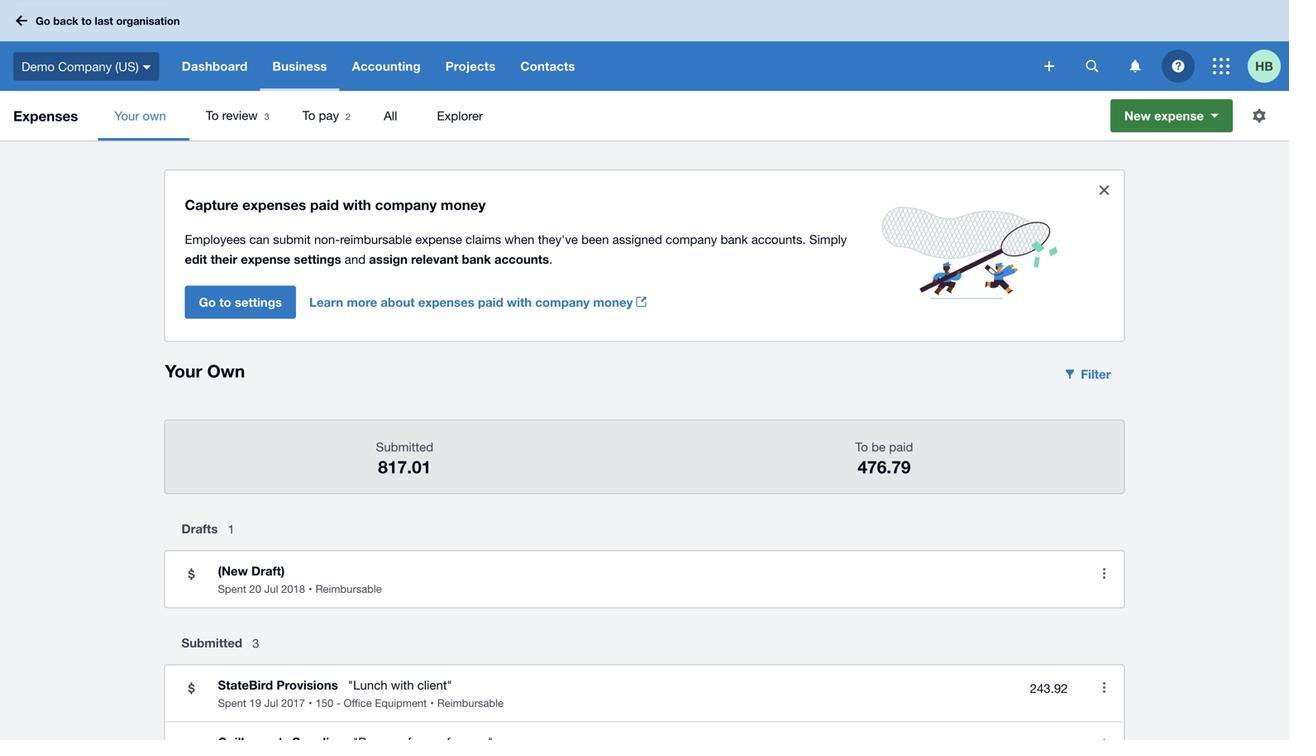 Task type: vqa. For each thing, say whether or not it's contained in the screenshot.
right 'Submitted'
yes



Task type: locate. For each thing, give the bounding box(es) containing it.
1 horizontal spatial your
[[165, 361, 202, 381]]

expenses up can
[[242, 196, 306, 213]]

0 vertical spatial see more options image
[[1088, 557, 1121, 590]]

banner
[[0, 0, 1290, 91]]

0 horizontal spatial settings
[[235, 295, 282, 310]]

0 vertical spatial settings
[[294, 252, 341, 267]]

• right 2018
[[309, 583, 312, 596]]

1 vertical spatial settings
[[235, 295, 282, 310]]

dashboard link
[[169, 41, 260, 91]]

1 vertical spatial paid
[[478, 295, 504, 310]]

0 vertical spatial spent
[[218, 583, 246, 596]]

1 horizontal spatial with
[[391, 678, 414, 692]]

hb button
[[1248, 41, 1290, 91]]

go down the edit on the top left of the page
[[199, 295, 216, 310]]

learn more about expenses paid with company money link
[[309, 286, 660, 319]]

1 vertical spatial to
[[219, 295, 231, 310]]

0 horizontal spatial to
[[206, 108, 219, 122]]

to for 3
[[206, 108, 219, 122]]

employees
[[185, 232, 246, 246]]

• left 150
[[309, 697, 312, 710]]

go left back
[[36, 14, 50, 27]]

1 horizontal spatial bank
[[721, 232, 748, 246]]

1
[[228, 522, 235, 536]]

to left pay in the left of the page
[[303, 108, 315, 122]]

company
[[375, 196, 437, 213], [666, 232, 717, 246], [535, 295, 590, 310]]

•
[[309, 583, 312, 596], [309, 697, 312, 710], [430, 697, 434, 710]]

claims
[[466, 232, 501, 246]]

jul
[[264, 583, 278, 596], [264, 697, 278, 710]]

0 vertical spatial jul
[[264, 583, 278, 596]]

settings down non-
[[294, 252, 341, 267]]

1 horizontal spatial 3
[[264, 111, 269, 122]]

1 vertical spatial go
[[199, 295, 216, 310]]

banner containing dashboard
[[0, 0, 1290, 91]]

to
[[206, 108, 219, 122], [303, 108, 315, 122], [856, 440, 869, 454]]

paid up non-
[[310, 196, 339, 213]]

bank left accounts.
[[721, 232, 748, 246]]

review
[[222, 108, 258, 122]]

spent down the (new
[[218, 583, 246, 596]]

spent inside (new draft) spent 20 jul 2018 • reimbursable
[[218, 583, 246, 596]]

0 vertical spatial to
[[81, 14, 92, 27]]

submitted for submitted
[[182, 636, 242, 651]]

2 vertical spatial paid
[[889, 440, 914, 454]]

drafts
[[182, 522, 218, 536]]

476.79
[[858, 457, 911, 477]]

your own
[[114, 108, 166, 123]]

with down accounts
[[507, 295, 532, 310]]

company down .
[[535, 295, 590, 310]]

paid
[[310, 196, 339, 213], [478, 295, 504, 310], [889, 440, 914, 454]]

simply
[[810, 232, 847, 246]]

been
[[582, 232, 609, 246]]

filter
[[1081, 367, 1111, 382]]

to inside to be paid 476.79
[[856, 440, 869, 454]]

your inside button
[[114, 108, 139, 123]]

paid right be
[[889, 440, 914, 454]]

with up equipment
[[391, 678, 414, 692]]

spent
[[218, 583, 246, 596], [218, 697, 246, 710]]

settings inside button
[[235, 295, 282, 310]]

0 vertical spatial expenses
[[242, 196, 306, 213]]

expenses down relevant
[[418, 295, 475, 310]]

1 vertical spatial submitted
[[182, 636, 242, 651]]

1 horizontal spatial expenses
[[418, 295, 475, 310]]

0 horizontal spatial company
[[375, 196, 437, 213]]

to review 3
[[206, 108, 269, 122]]

1 horizontal spatial go
[[199, 295, 216, 310]]

0 horizontal spatial expenses
[[242, 196, 306, 213]]

to left "review"
[[206, 108, 219, 122]]

1 horizontal spatial company
[[535, 295, 590, 310]]

1 horizontal spatial svg image
[[1173, 60, 1185, 72]]

0 horizontal spatial to
[[81, 14, 92, 27]]

2 vertical spatial with
[[391, 678, 414, 692]]

client"
[[417, 678, 452, 692]]

jul right '19'
[[264, 697, 278, 710]]

settings
[[294, 252, 341, 267], [235, 295, 282, 310]]

submitted
[[376, 440, 434, 454], [182, 636, 242, 651]]

submitted 817.01
[[376, 440, 434, 477]]

0 vertical spatial company
[[375, 196, 437, 213]]

close image
[[1088, 174, 1121, 207]]

paid down accounts
[[478, 295, 504, 310]]

817.01
[[378, 457, 431, 477]]

accounts.
[[752, 232, 806, 246]]

0 vertical spatial your
[[114, 108, 139, 123]]

2 horizontal spatial expense
[[1155, 108, 1204, 123]]

money down been on the top left of page
[[593, 295, 633, 310]]

1 horizontal spatial settings
[[294, 252, 341, 267]]

expense down can
[[241, 252, 291, 267]]

0 horizontal spatial with
[[343, 196, 371, 213]]

0 horizontal spatial expense
[[241, 252, 291, 267]]

paid inside button
[[478, 295, 504, 310]]

1 vertical spatial see more options image
[[1088, 671, 1121, 704]]

edit
[[185, 252, 207, 267]]

filter button
[[1053, 358, 1125, 391]]

0 vertical spatial 3
[[264, 111, 269, 122]]

1 jul from the top
[[264, 583, 278, 596]]

to left last
[[81, 14, 92, 27]]

money
[[441, 196, 486, 213], [593, 295, 633, 310]]

1 horizontal spatial to
[[303, 108, 315, 122]]

0 horizontal spatial your
[[114, 108, 139, 123]]

hb
[[1256, 59, 1274, 74]]

explorer
[[437, 108, 483, 123]]

1 horizontal spatial submitted
[[376, 440, 434, 454]]

their
[[211, 252, 237, 267]]

2
[[346, 111, 351, 122]]

expense up relevant
[[415, 232, 462, 246]]

contacts button
[[508, 41, 588, 91]]

to pay 2
[[303, 108, 351, 122]]

0 vertical spatial paid
[[310, 196, 339, 213]]

bank down claims
[[462, 252, 491, 267]]

1 spent from the top
[[218, 583, 246, 596]]

1 vertical spatial jul
[[264, 697, 278, 710]]

1 horizontal spatial paid
[[478, 295, 504, 310]]

svg image
[[1173, 60, 1185, 72], [1045, 61, 1055, 71]]

0 vertical spatial bank
[[721, 232, 748, 246]]

settings down their
[[235, 295, 282, 310]]

money up claims
[[441, 196, 486, 213]]

to left be
[[856, 440, 869, 454]]

1 vertical spatial expenses
[[418, 295, 475, 310]]

svg image
[[16, 15, 27, 26], [1214, 58, 1230, 74], [1087, 60, 1099, 72], [1130, 60, 1141, 72], [143, 65, 151, 69]]

group
[[98, 91, 1098, 141]]

1 vertical spatial company
[[666, 232, 717, 246]]

expense inside 'popup button'
[[1155, 108, 1204, 123]]

3 right "review"
[[264, 111, 269, 122]]

see more options image
[[1088, 557, 1121, 590], [1088, 671, 1121, 704], [1088, 728, 1121, 740]]

0 horizontal spatial go
[[36, 14, 50, 27]]

submitted for submitted 817.01
[[376, 440, 434, 454]]

with up reimbursable
[[343, 196, 371, 213]]

0 horizontal spatial 3
[[252, 636, 259, 650]]

spent down statebird
[[218, 697, 246, 710]]

reimbursable down client"
[[437, 697, 504, 710]]

company up reimbursable
[[375, 196, 437, 213]]

2 horizontal spatial paid
[[889, 440, 914, 454]]

1 horizontal spatial reimbursable
[[437, 697, 504, 710]]

1 vertical spatial money
[[593, 295, 633, 310]]

3 up statebird
[[252, 636, 259, 650]]

go to settings button
[[185, 286, 296, 319]]

more
[[347, 295, 377, 310]]

expenses
[[242, 196, 306, 213], [418, 295, 475, 310]]

to down their
[[219, 295, 231, 310]]

reimbursable
[[316, 583, 382, 596], [437, 697, 504, 710]]

(new draft) spent 20 jul 2018 • reimbursable
[[218, 564, 382, 596]]

1 vertical spatial spent
[[218, 697, 246, 710]]

contacts
[[521, 59, 575, 74]]

expense
[[1155, 108, 1204, 123], [415, 232, 462, 246], [241, 252, 291, 267]]

submitted up "817.01"
[[376, 440, 434, 454]]

2 vertical spatial see more options image
[[1088, 728, 1121, 740]]

2 vertical spatial expense
[[241, 252, 291, 267]]

bank
[[721, 232, 748, 246], [462, 252, 491, 267]]

projects button
[[433, 41, 508, 91]]

to for 476.79
[[856, 440, 869, 454]]

0 horizontal spatial money
[[441, 196, 486, 213]]

company inside button
[[535, 295, 590, 310]]

your
[[114, 108, 139, 123], [165, 361, 202, 381]]

0 horizontal spatial submitted
[[182, 636, 242, 651]]

0 horizontal spatial bank
[[462, 252, 491, 267]]

statebird provisions
[[218, 678, 338, 693]]

company right assigned
[[666, 232, 717, 246]]

2 vertical spatial company
[[535, 295, 590, 310]]

1 vertical spatial your
[[165, 361, 202, 381]]

new expense
[[1125, 108, 1204, 123]]

go for go to settings
[[199, 295, 216, 310]]

go back to last organisation link
[[10, 6, 190, 35]]

dashboard
[[182, 59, 248, 74]]

0 vertical spatial submitted
[[376, 440, 434, 454]]

3
[[264, 111, 269, 122], [252, 636, 259, 650]]

2 horizontal spatial with
[[507, 295, 532, 310]]

explorer button
[[421, 91, 506, 141]]

spent 19 jul 2017 • 150 - office equipment • reimbursable
[[218, 697, 504, 710]]

0 horizontal spatial paid
[[310, 196, 339, 213]]

1 horizontal spatial expense
[[415, 232, 462, 246]]

0 vertical spatial expense
[[1155, 108, 1204, 123]]

your for your own
[[165, 361, 202, 381]]

jul right 20 on the bottom left of the page
[[264, 583, 278, 596]]

1 vertical spatial bank
[[462, 252, 491, 267]]

submitted up statebird
[[182, 636, 242, 651]]

with
[[343, 196, 371, 213], [507, 295, 532, 310], [391, 678, 414, 692]]

1 horizontal spatial to
[[219, 295, 231, 310]]

1 vertical spatial with
[[507, 295, 532, 310]]

go
[[36, 14, 50, 27], [199, 295, 216, 310]]

expenses inside button
[[418, 295, 475, 310]]

1 horizontal spatial money
[[593, 295, 633, 310]]

pay
[[319, 108, 339, 122]]

"lunch with client"
[[348, 678, 452, 692]]

expense right 'new'
[[1155, 108, 1204, 123]]

0 vertical spatial reimbursable
[[316, 583, 382, 596]]

go inside button
[[199, 295, 216, 310]]

"lunch
[[348, 678, 388, 692]]

2 horizontal spatial company
[[666, 232, 717, 246]]

0 vertical spatial go
[[36, 14, 50, 27]]

0 horizontal spatial reimbursable
[[316, 583, 382, 596]]

reimbursable
[[340, 232, 412, 246]]

2 horizontal spatial to
[[856, 440, 869, 454]]

paid inside to be paid 476.79
[[889, 440, 914, 454]]

all
[[384, 108, 397, 123]]

reimbursable right 2018
[[316, 583, 382, 596]]

to for 2
[[303, 108, 315, 122]]



Task type: describe. For each thing, give the bounding box(es) containing it.
3 inside to review 3
[[264, 111, 269, 122]]

your own
[[165, 361, 245, 381]]

reimbursable inside (new draft) spent 20 jul 2018 • reimbursable
[[316, 583, 382, 596]]

to inside button
[[219, 295, 231, 310]]

1 vertical spatial reimbursable
[[437, 697, 504, 710]]

-
[[337, 697, 341, 710]]

they've
[[538, 232, 578, 246]]

go to settings
[[199, 295, 282, 310]]

paid for 476.79
[[889, 440, 914, 454]]

• inside (new draft) spent 20 jul 2018 • reimbursable
[[309, 583, 312, 596]]

with inside button
[[507, 295, 532, 310]]

projects
[[446, 59, 496, 74]]

demo
[[22, 59, 55, 73]]

learn
[[309, 295, 343, 310]]

money inside learn more about expenses paid with company money button
[[593, 295, 633, 310]]

own
[[207, 361, 245, 381]]

(us)
[[115, 59, 139, 73]]

paid for with
[[310, 196, 339, 213]]

capture
[[185, 196, 239, 213]]

group containing to review
[[98, 91, 1098, 141]]

demo company (us)
[[22, 59, 139, 73]]

last
[[95, 14, 113, 27]]

provisions
[[277, 678, 338, 693]]

when
[[505, 232, 535, 246]]

accounting
[[352, 59, 421, 74]]

new
[[1125, 108, 1151, 123]]

(new
[[218, 564, 248, 579]]

office
[[344, 697, 372, 710]]

3 see more options image from the top
[[1088, 728, 1121, 740]]

0 vertical spatial money
[[441, 196, 486, 213]]

settings menu image
[[1243, 99, 1276, 132]]

20
[[249, 583, 261, 596]]

organisation
[[116, 14, 180, 27]]

expenses
[[13, 108, 78, 124]]

.
[[549, 252, 553, 266]]

1 see more options image from the top
[[1088, 557, 1121, 590]]

2 spent from the top
[[218, 697, 246, 710]]

243.92
[[1030, 681, 1068, 696]]

1 vertical spatial 3
[[252, 636, 259, 650]]

can
[[249, 232, 270, 246]]

equipment
[[375, 697, 427, 710]]

demo company (us) button
[[0, 41, 169, 91]]

draft)
[[252, 564, 285, 579]]

2 see more options image from the top
[[1088, 671, 1121, 704]]

0 horizontal spatial svg image
[[1045, 61, 1055, 71]]

2018
[[281, 583, 305, 596]]

accounts
[[495, 252, 549, 267]]

0 vertical spatial with
[[343, 196, 371, 213]]

your own button
[[98, 91, 189, 141]]

settings inside employees can submit non-reimbursable expense claims when they've been assigned company bank accounts. simply edit their expense settings and assign relevant bank accounts .
[[294, 252, 341, 267]]

go for go back to last organisation
[[36, 14, 50, 27]]

submit
[[273, 232, 311, 246]]

assigned
[[613, 232, 662, 246]]

postal workers catching money image
[[862, 187, 1078, 319]]

relevant
[[411, 252, 459, 267]]

go to settings link
[[185, 286, 309, 319]]

company
[[58, 59, 112, 73]]

2017
[[281, 697, 305, 710]]

statebird
[[218, 678, 273, 693]]

learn more about expenses paid with company money
[[309, 295, 633, 310]]

new expense button
[[1111, 99, 1233, 132]]

1 vertical spatial expense
[[415, 232, 462, 246]]

business button
[[260, 41, 340, 91]]

be
[[872, 440, 886, 454]]

svg image inside go back to last organisation link
[[16, 15, 27, 26]]

go back to last organisation
[[36, 14, 180, 27]]

19
[[249, 697, 261, 710]]

capture expenses paid with company money
[[185, 196, 486, 213]]

assign
[[369, 252, 408, 267]]

about
[[381, 295, 415, 310]]

svg image inside 'demo company (us)' popup button
[[143, 65, 151, 69]]

and
[[345, 252, 366, 266]]

company inside employees can submit non-reimbursable expense claims when they've been assigned company bank accounts. simply edit their expense settings and assign relevant bank accounts .
[[666, 232, 717, 246]]

• down client"
[[430, 697, 434, 710]]

to be paid 476.79
[[856, 440, 914, 477]]

learn more about expenses paid with company money button
[[309, 286, 660, 319]]

all button
[[367, 91, 421, 141]]

employees can submit non-reimbursable expense claims when they've been assigned company bank accounts. simply edit their expense settings and assign relevant bank accounts .
[[185, 232, 847, 267]]

business
[[272, 59, 327, 74]]

own
[[143, 108, 166, 123]]

150
[[316, 697, 334, 710]]

non-
[[314, 232, 340, 246]]

2 jul from the top
[[264, 697, 278, 710]]

your for your own
[[114, 108, 139, 123]]

accounting button
[[340, 41, 433, 91]]

capture expenses paid with company money status
[[165, 170, 1125, 341]]

back
[[53, 14, 78, 27]]

jul inside (new draft) spent 20 jul 2018 • reimbursable
[[264, 583, 278, 596]]



